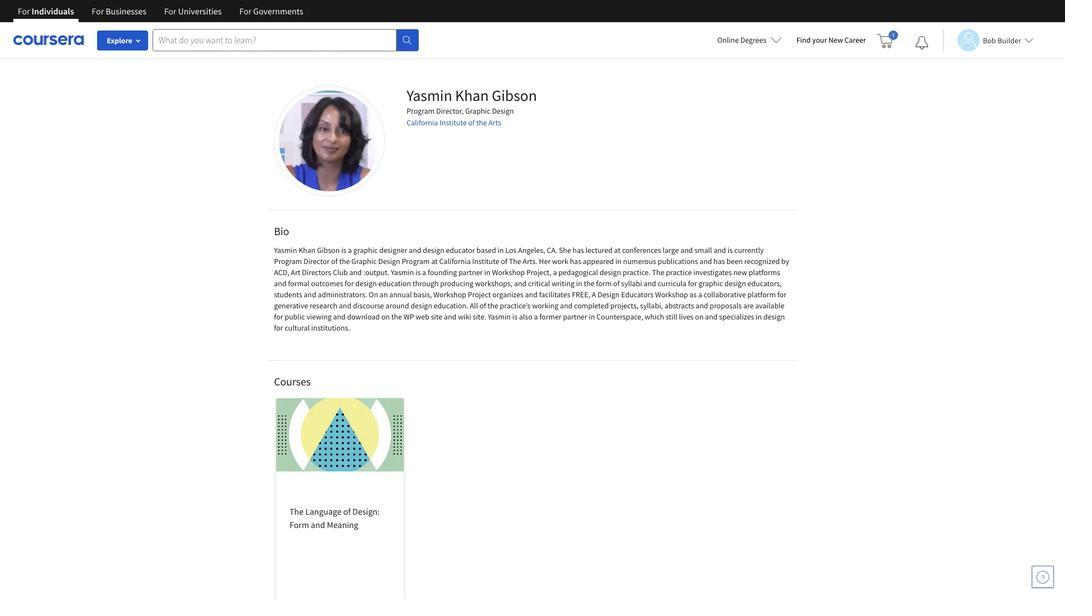 Task type: locate. For each thing, give the bounding box(es) containing it.
khan
[[455, 86, 489, 105], [299, 245, 315, 255]]

yasmin
[[407, 86, 452, 105], [274, 245, 297, 255], [391, 267, 414, 277], [488, 312, 511, 322]]

and down "formal"
[[304, 290, 316, 300]]

critical
[[528, 278, 550, 288]]

design down designer
[[378, 256, 400, 266]]

students
[[274, 290, 302, 300]]

graphic
[[353, 245, 378, 255], [699, 278, 723, 288]]

the
[[476, 118, 487, 128], [339, 256, 350, 266], [584, 278, 594, 288], [488, 301, 498, 311], [391, 312, 402, 322]]

2 for from the left
[[92, 6, 104, 17]]

0 horizontal spatial gibson
[[317, 245, 340, 255]]

design down form
[[598, 290, 620, 300]]

2 horizontal spatial design
[[598, 290, 620, 300]]

0 horizontal spatial california
[[407, 118, 438, 128]]

the up club
[[339, 256, 350, 266]]

publications
[[658, 256, 698, 266]]

yasmin up director,
[[407, 86, 452, 105]]

the left arts on the left of page
[[476, 118, 487, 128]]

program up through
[[402, 256, 430, 266]]

0 horizontal spatial graphic
[[351, 256, 377, 266]]

and down language
[[311, 519, 325, 530]]

khan up director,
[[455, 86, 489, 105]]

recognized
[[744, 256, 780, 266]]

practice.
[[623, 267, 651, 277]]

design
[[423, 245, 444, 255], [600, 267, 621, 277], [355, 278, 377, 288], [724, 278, 746, 288], [411, 301, 432, 311], [763, 312, 785, 322]]

has right she
[[573, 245, 584, 255]]

gibson up arts on the left of page
[[492, 86, 537, 105]]

0 vertical spatial gibson
[[492, 86, 537, 105]]

and up educators
[[644, 278, 656, 288]]

graphic up arts on the left of page
[[465, 106, 490, 116]]

0 vertical spatial partner
[[458, 267, 483, 277]]

0 vertical spatial khan
[[455, 86, 489, 105]]

for up administrators.
[[345, 278, 354, 288]]

program left director,
[[407, 106, 435, 116]]

design up arts on the left of page
[[492, 106, 514, 116]]

pedagogical
[[558, 267, 598, 277]]

basis,
[[413, 290, 432, 300]]

coursera image
[[13, 31, 84, 49]]

angeles,
[[518, 245, 545, 255]]

and right the small
[[714, 245, 726, 255]]

1 vertical spatial design
[[378, 256, 400, 266]]

0 horizontal spatial on
[[381, 312, 390, 322]]

at
[[614, 245, 621, 255], [431, 256, 438, 266]]

builder
[[998, 35, 1021, 45]]

yasmin khan gibson program director, graphic design california institute of the arts
[[407, 86, 537, 128]]

0 vertical spatial at
[[614, 245, 621, 255]]

1 vertical spatial khan
[[299, 245, 315, 255]]

workshops,
[[475, 278, 512, 288]]

0 horizontal spatial graphic
[[353, 245, 378, 255]]

generative
[[274, 301, 308, 311]]

None search field
[[153, 29, 419, 51]]

0 vertical spatial graphic
[[353, 245, 378, 255]]

0 vertical spatial institute
[[440, 118, 467, 128]]

1 vertical spatial the
[[652, 267, 664, 277]]

workshop
[[492, 267, 525, 277], [433, 290, 466, 300], [655, 290, 688, 300]]

for businesses
[[92, 6, 146, 17]]

0 horizontal spatial at
[[431, 256, 438, 266]]

institutions.
[[311, 323, 350, 333]]

at up founding
[[431, 256, 438, 266]]

1 horizontal spatial graphic
[[699, 278, 723, 288]]

and right designer
[[409, 245, 421, 255]]

in down completed
[[589, 312, 595, 322]]

gibson for yasmin khan gibson program director, graphic design california institute of the arts
[[492, 86, 537, 105]]

gibson inside yasmin khan gibson program director, graphic design california institute of the arts
[[492, 86, 537, 105]]

curricula
[[658, 278, 686, 288]]

california institute of the arts link
[[407, 118, 501, 128]]

based
[[477, 245, 496, 255]]

1 vertical spatial graphic
[[351, 256, 377, 266]]

on right lives
[[695, 312, 704, 322]]

on down around
[[381, 312, 390, 322]]

partner down completed
[[563, 312, 587, 322]]

for left 'governments'
[[239, 6, 252, 17]]

1 horizontal spatial california
[[439, 256, 471, 266]]

graphic up the ':output.'
[[353, 245, 378, 255]]

currently
[[734, 245, 764, 255]]

1 horizontal spatial partner
[[563, 312, 587, 322]]

0 horizontal spatial workshop
[[433, 290, 466, 300]]

0 horizontal spatial partner
[[458, 267, 483, 277]]

1 horizontal spatial institute
[[472, 256, 499, 266]]

khan up director
[[299, 245, 315, 255]]

governments
[[253, 6, 303, 17]]

and down education.
[[444, 312, 456, 322]]

khan for yasmin khan gibson is a graphic designer and design educator based in los angeles, ca. she has lectured at conferences large and small and is currently program director of the graphic design program at california institute of the arts. her work has appeared in numerous publications and has been recognized by acd, art directors club and :output. yasmin is a founding partner in workshop project, a pedagogical design practice. the practice investigates new platforms and formal outcomes for design education through producing workshops, and critical writing in the form of syllabi and curricula for graphic design educators, students and administrators. on an annual basis, workshop project organizes and facilitates free, a design educators workshop as a collaborative platform for generative research and discourse around design education. all of the practice's working and completed projects, syllabi, abstracts and proposals are available for public viewing and download on the wp web site and wiki site. yasmin is also a former partner in counterspace, which still lives on and specializes in design for cultural institutions.
[[299, 245, 315, 255]]

education.
[[434, 301, 468, 311]]

0 vertical spatial design
[[492, 106, 514, 116]]

acd,
[[274, 267, 289, 277]]

art
[[291, 267, 300, 277]]

3 for from the left
[[164, 6, 176, 17]]

gibson up director
[[317, 245, 340, 255]]

institute inside yasmin khan gibson program director, graphic design california institute of the arts
[[440, 118, 467, 128]]

still
[[666, 312, 677, 322]]

director
[[304, 256, 330, 266]]

0 vertical spatial california
[[407, 118, 438, 128]]

for left businesses
[[92, 6, 104, 17]]

workshop down curricula
[[655, 290, 688, 300]]

1 horizontal spatial workshop
[[492, 267, 525, 277]]

is up club
[[341, 245, 346, 255]]

1 vertical spatial graphic
[[699, 278, 723, 288]]

for
[[18, 6, 30, 17], [92, 6, 104, 17], [164, 6, 176, 17], [239, 6, 252, 17]]

for up the available
[[777, 290, 786, 300]]

2 vertical spatial the
[[290, 506, 304, 517]]

1 vertical spatial california
[[439, 256, 471, 266]]

california down "educator"
[[439, 256, 471, 266]]

in
[[498, 245, 504, 255], [615, 256, 622, 266], [484, 267, 490, 277], [576, 278, 582, 288], [589, 312, 595, 322], [756, 312, 762, 322]]

gibson inside yasmin khan gibson is a graphic designer and design educator based in los angeles, ca. she has lectured at conferences large and small and is currently program director of the graphic design program at california institute of the arts. her work has appeared in numerous publications and has been recognized by acd, art directors club and :output. yasmin is a founding partner in workshop project, a pedagogical design practice. the practice investigates new platforms and formal outcomes for design education through producing workshops, and critical writing in the form of syllabi and curricula for graphic design educators, students and administrators. on an annual basis, workshop project organizes and facilitates free, a design educators workshop as a collaborative platform for generative research and discourse around design education. all of the practice's working and completed projects, syllabi, abstracts and proposals are available for public viewing and download on the wp web site and wiki site. yasmin is also a former partner in counterspace, which still lives on and specializes in design for cultural institutions.
[[317, 245, 340, 255]]

graphic down the investigates
[[699, 278, 723, 288]]

graphic inside yasmin khan gibson program director, graphic design california institute of the arts
[[465, 106, 490, 116]]

0 horizontal spatial the
[[290, 506, 304, 517]]

4 for from the left
[[239, 6, 252, 17]]

is up through
[[415, 267, 421, 277]]

california inside yasmin khan gibson program director, graphic design california institute of the arts
[[407, 118, 438, 128]]

khan inside yasmin khan gibson program director, graphic design california institute of the arts
[[455, 86, 489, 105]]

graphic up the ':output.'
[[351, 256, 377, 266]]

which
[[645, 312, 664, 322]]

0 horizontal spatial institute
[[440, 118, 467, 128]]

of up meaning
[[343, 506, 351, 517]]

career
[[845, 35, 866, 45]]

form
[[290, 519, 309, 530]]

collaborative
[[704, 290, 746, 300]]

for for individuals
[[18, 6, 30, 17]]

an
[[380, 290, 388, 300]]

shopping cart: 1 item image
[[877, 31, 898, 48]]

design up founding
[[423, 245, 444, 255]]

working
[[532, 301, 558, 311]]

specializes
[[719, 312, 754, 322]]

yasmin down the practice's
[[488, 312, 511, 322]]

universities
[[178, 6, 222, 17]]

1 horizontal spatial design
[[492, 106, 514, 116]]

workshop up workshops, at the top left of the page
[[492, 267, 525, 277]]

khan inside yasmin khan gibson is a graphic designer and design educator based in los angeles, ca. she has lectured at conferences large and small and is currently program director of the graphic design program at california institute of the arts. her work has appeared in numerous publications and has been recognized by acd, art directors club and :output. yasmin is a founding partner in workshop project, a pedagogical design practice. the practice investigates new platforms and formal outcomes for design education through producing workshops, and critical writing in the form of syllabi and curricula for graphic design educators, students and administrators. on an annual basis, workshop project organizes and facilitates free, a design educators workshop as a collaborative platform for generative research and discourse around design education. all of the practice's working and completed projects, syllabi, abstracts and proposals are available for public viewing and download on the wp web site and wiki site. yasmin is also a former partner in counterspace, which still lives on and specializes in design for cultural institutions.
[[299, 245, 315, 255]]

yasmin down the bio
[[274, 245, 297, 255]]

the up form on the left bottom of the page
[[290, 506, 304, 517]]

wiki
[[458, 312, 471, 322]]

the down project
[[488, 301, 498, 311]]

and down administrators.
[[339, 301, 351, 311]]

1 horizontal spatial graphic
[[465, 106, 490, 116]]

1 for from the left
[[18, 6, 30, 17]]

1 horizontal spatial on
[[695, 312, 704, 322]]

design up the on
[[355, 278, 377, 288]]

is
[[341, 245, 346, 255], [728, 245, 733, 255], [415, 267, 421, 277], [512, 312, 517, 322]]

show notifications image
[[915, 36, 929, 49]]

california down director,
[[407, 118, 438, 128]]

design:
[[352, 506, 380, 517]]

the up curricula
[[652, 267, 664, 277]]

for left universities
[[164, 6, 176, 17]]

form
[[596, 278, 612, 288]]

outcomes
[[311, 278, 343, 288]]

for for universities
[[164, 6, 176, 17]]

conferences
[[622, 245, 661, 255]]

1 vertical spatial gibson
[[317, 245, 340, 255]]

explore button
[[97, 31, 148, 50]]

club
[[333, 267, 348, 277]]

platforms
[[749, 267, 780, 277]]

of left arts on the left of page
[[468, 118, 475, 128]]

and down proposals at the bottom of the page
[[705, 312, 718, 322]]

1 horizontal spatial gibson
[[492, 86, 537, 105]]

institute down director,
[[440, 118, 467, 128]]

program inside yasmin khan gibson program director, graphic design california institute of the arts
[[407, 106, 435, 116]]

0 vertical spatial the
[[509, 256, 521, 266]]

help center image
[[1036, 570, 1050, 584]]

california
[[407, 118, 438, 128], [439, 256, 471, 266]]

0 vertical spatial graphic
[[465, 106, 490, 116]]

projects,
[[610, 301, 638, 311]]

new
[[733, 267, 747, 277]]

at right lectured on the top right
[[614, 245, 621, 255]]

small
[[694, 245, 712, 255]]

1 vertical spatial partner
[[563, 312, 587, 322]]

0 horizontal spatial design
[[378, 256, 400, 266]]

large
[[663, 245, 679, 255]]

design down the available
[[763, 312, 785, 322]]

the down los
[[509, 256, 521, 266]]

and
[[409, 245, 421, 255], [680, 245, 693, 255], [714, 245, 726, 255], [700, 256, 712, 266], [349, 267, 362, 277], [274, 278, 287, 288], [514, 278, 527, 288], [644, 278, 656, 288], [304, 290, 316, 300], [525, 290, 538, 300], [339, 301, 351, 311], [560, 301, 573, 311], [696, 301, 708, 311], [333, 312, 346, 322], [444, 312, 456, 322], [705, 312, 718, 322], [311, 519, 325, 530]]

workshop up education.
[[433, 290, 466, 300]]

for for governments
[[239, 6, 252, 17]]

gibson
[[492, 86, 537, 105], [317, 245, 340, 255]]

and right club
[[349, 267, 362, 277]]

partner
[[458, 267, 483, 277], [563, 312, 587, 322]]

also
[[519, 312, 532, 322]]

for left the individuals
[[18, 6, 30, 17]]

partner up the producing
[[458, 267, 483, 277]]

0 horizontal spatial khan
[[299, 245, 315, 255]]

1 horizontal spatial khan
[[455, 86, 489, 105]]

and up the institutions.
[[333, 312, 346, 322]]

has up the investigates
[[714, 256, 725, 266]]

public
[[285, 312, 305, 322]]

ca.
[[547, 245, 557, 255]]

discourse
[[353, 301, 384, 311]]

the inside the language of design: form and meaning
[[290, 506, 304, 517]]

of up club
[[331, 256, 338, 266]]

1 on from the left
[[381, 312, 390, 322]]

facilitates
[[539, 290, 570, 300]]

1 vertical spatial institute
[[472, 256, 499, 266]]

has
[[573, 245, 584, 255], [570, 256, 581, 266], [714, 256, 725, 266]]

the
[[509, 256, 521, 266], [652, 267, 664, 277], [290, 506, 304, 517]]

annual
[[389, 290, 412, 300]]

institute down based
[[472, 256, 499, 266]]

program up acd, on the top left of the page
[[274, 256, 302, 266]]



Task type: vqa. For each thing, say whether or not it's contained in the screenshot.
IBM image
no



Task type: describe. For each thing, give the bounding box(es) containing it.
:output.
[[363, 267, 389, 277]]

investigates
[[693, 267, 732, 277]]

lives
[[679, 312, 694, 322]]

bob builder
[[983, 35, 1021, 45]]

and down acd, on the top left of the page
[[274, 278, 287, 288]]

find your new career link
[[791, 33, 871, 47]]

education
[[378, 278, 411, 288]]

online degrees
[[717, 35, 766, 45]]

arts
[[489, 118, 501, 128]]

2 horizontal spatial workshop
[[655, 290, 688, 300]]

of inside yasmin khan gibson program director, graphic design california institute of the arts
[[468, 118, 475, 128]]

viewing
[[306, 312, 332, 322]]

institute inside yasmin khan gibson is a graphic designer and design educator based in los angeles, ca. she has lectured at conferences large and small and is currently program director of the graphic design program at california institute of the arts. her work has appeared in numerous publications and has been recognized by acd, art directors club and :output. yasmin is a founding partner in workshop project, a pedagogical design practice. the practice investigates new platforms and formal outcomes for design education through producing workshops, and critical writing in the form of syllabi and curricula for graphic design educators, students and administrators. on an annual basis, workshop project organizes and facilitates free, a design educators workshop as a collaborative platform for generative research and discourse around design education. all of the practice's working and completed projects, syllabi, abstracts and proposals are available for public viewing and download on the wp web site and wiki site. yasmin is also a former partner in counterspace, which still lives on and specializes in design for cultural institutions.
[[472, 256, 499, 266]]

directors
[[302, 267, 331, 277]]

language
[[305, 506, 341, 517]]

web
[[416, 312, 429, 322]]

and up organizes
[[514, 278, 527, 288]]

formal
[[288, 278, 309, 288]]

educators
[[621, 290, 654, 300]]

abstracts
[[664, 301, 694, 311]]

are
[[743, 301, 754, 311]]

bob builder button
[[943, 29, 1033, 51]]

available
[[755, 301, 784, 311]]

the inside yasmin khan gibson program director, graphic design california institute of the arts
[[476, 118, 487, 128]]

director,
[[436, 106, 464, 116]]

online degrees button
[[709, 28, 791, 52]]

the language of design: form and meaning
[[290, 506, 380, 530]]

new
[[829, 35, 843, 45]]

in left los
[[498, 245, 504, 255]]

yasmin khan gibson is a graphic designer and design educator based in los angeles, ca. she has lectured at conferences large and small and is currently program director of the graphic design program at california institute of the arts. her work has appeared in numerous publications and has been recognized by acd, art directors club and :output. yasmin is a founding partner in workshop project, a pedagogical design practice. the practice investigates new platforms and formal outcomes for design education through producing workshops, and critical writing in the form of syllabi and curricula for graphic design educators, students and administrators. on an annual basis, workshop project organizes and facilitates free, a design educators workshop as a collaborative platform for generative research and discourse around design education. all of the practice's working and completed projects, syllabi, abstracts and proposals are available for public viewing and download on the wp web site and wiki site. yasmin is also a former partner in counterspace, which still lives on and specializes in design for cultural institutions.
[[274, 245, 789, 333]]

syllabi
[[621, 278, 642, 288]]

project
[[468, 290, 491, 300]]

and down as
[[696, 301, 708, 311]]

for left public
[[274, 312, 283, 322]]

the down around
[[391, 312, 402, 322]]

your
[[812, 35, 827, 45]]

of right form
[[613, 278, 620, 288]]

bio
[[274, 224, 289, 238]]

banner navigation
[[9, 0, 312, 22]]

and inside the language of design: form and meaning
[[311, 519, 325, 530]]

administrators.
[[318, 290, 367, 300]]

of right all
[[480, 301, 486, 311]]

find your new career
[[796, 35, 866, 45]]

gibson for yasmin khan gibson is a graphic designer and design educator based in los angeles, ca. she has lectured at conferences large and small and is currently program director of the graphic design program at california institute of the arts. her work has appeared in numerous publications and has been recognized by acd, art directors club and :output. yasmin is a founding partner in workshop project, a pedagogical design practice. the practice investigates new platforms and formal outcomes for design education through producing workshops, and critical writing in the form of syllabi and curricula for graphic design educators, students and administrators. on an annual basis, workshop project organizes and facilitates free, a design educators workshop as a collaborative platform for generative research and discourse around design education. all of the practice's working and completed projects, syllabi, abstracts and proposals are available for public viewing and download on the wp web site and wiki site. yasmin is also a former partner in counterspace, which still lives on and specializes in design for cultural institutions.
[[317, 245, 340, 255]]

free,
[[572, 290, 590, 300]]

been
[[727, 256, 743, 266]]

in up workshops, at the top left of the page
[[484, 267, 490, 277]]

on
[[369, 290, 378, 300]]

1 horizontal spatial the
[[509, 256, 521, 266]]

and down facilitates
[[560, 301, 573, 311]]

through
[[413, 278, 439, 288]]

educators,
[[748, 278, 782, 288]]

site
[[431, 312, 442, 322]]

What do you want to learn? text field
[[153, 29, 397, 51]]

and down the small
[[700, 256, 712, 266]]

wp
[[404, 312, 414, 322]]

california inside yasmin khan gibson is a graphic designer and design educator based in los angeles, ca. she has lectured at conferences large and small and is currently program director of the graphic design program at california institute of the arts. her work has appeared in numerous publications and has been recognized by acd, art directors club and :output. yasmin is a founding partner in workshop project, a pedagogical design practice. the practice investigates new platforms and formal outcomes for design education through producing workshops, and critical writing in the form of syllabi and curricula for graphic design educators, students and administrators. on an annual basis, workshop project organizes and facilitates free, a design educators workshop as a collaborative platform for generative research and discourse around design education. all of the practice's working and completed projects, syllabi, abstracts and proposals are available for public viewing and download on the wp web site and wiki site. yasmin is also a former partner in counterspace, which still lives on and specializes in design for cultural institutions.
[[439, 256, 471, 266]]

counterspace,
[[597, 312, 643, 322]]

syllabi,
[[640, 301, 663, 311]]

in right appeared
[[615, 256, 622, 266]]

and down critical
[[525, 290, 538, 300]]

2 on from the left
[[695, 312, 704, 322]]

2 horizontal spatial the
[[652, 267, 664, 277]]

meaning
[[327, 519, 358, 530]]

online
[[717, 35, 739, 45]]

for governments
[[239, 6, 303, 17]]

1 horizontal spatial at
[[614, 245, 621, 255]]

completed
[[574, 301, 609, 311]]

graphic inside yasmin khan gibson is a graphic designer and design educator based in los angeles, ca. she has lectured at conferences large and small and is currently program director of the graphic design program at california institute of the arts. her work has appeared in numerous publications and has been recognized by acd, art directors club and :output. yasmin is a founding partner in workshop project, a pedagogical design practice. the practice investigates new platforms and formal outcomes for design education through producing workshops, and critical writing in the form of syllabi and curricula for graphic design educators, students and administrators. on an annual basis, workshop project organizes and facilitates free, a design educators workshop as a collaborative platform for generative research and discourse around design education. all of the practice's working and completed projects, syllabi, abstracts and proposals are available for public viewing and download on the wp web site and wiki site. yasmin is also a former partner in counterspace, which still lives on and specializes in design for cultural institutions.
[[351, 256, 377, 266]]

cultural
[[285, 323, 310, 333]]

in down 'pedagogical'
[[576, 278, 582, 288]]

individuals
[[32, 6, 74, 17]]

proposals
[[710, 301, 742, 311]]

yasmin up education
[[391, 267, 414, 277]]

businesses
[[106, 6, 146, 17]]

profile image
[[274, 85, 385, 196]]

yasmin inside yasmin khan gibson program director, graphic design california institute of the arts
[[407, 86, 452, 105]]

educator
[[446, 245, 475, 255]]

for for businesses
[[92, 6, 104, 17]]

and up the publications
[[680, 245, 693, 255]]

download
[[347, 312, 380, 322]]

practice
[[666, 267, 692, 277]]

of down los
[[501, 256, 507, 266]]

design inside yasmin khan gibson program director, graphic design california institute of the arts
[[492, 106, 514, 116]]

designer
[[379, 245, 407, 255]]

site.
[[473, 312, 486, 322]]

her
[[539, 256, 551, 266]]

appeared
[[583, 256, 614, 266]]

courses
[[274, 375, 311, 389]]

in down the available
[[756, 312, 762, 322]]

for left cultural
[[274, 323, 283, 333]]

by
[[781, 256, 789, 266]]

organizes
[[492, 290, 523, 300]]

design down new
[[724, 278, 746, 288]]

is up 'been'
[[728, 245, 733, 255]]

the up a
[[584, 278, 594, 288]]

research
[[310, 301, 337, 311]]

bob
[[983, 35, 996, 45]]

2 vertical spatial design
[[598, 290, 620, 300]]

design up form
[[600, 267, 621, 277]]

writing
[[552, 278, 575, 288]]

is left also
[[512, 312, 517, 322]]

she
[[559, 245, 571, 255]]

work
[[552, 256, 568, 266]]

explore
[[107, 36, 132, 45]]

numerous
[[623, 256, 656, 266]]

around
[[386, 301, 409, 311]]

design up web
[[411, 301, 432, 311]]

founding
[[428, 267, 457, 277]]

khan for yasmin khan gibson program director, graphic design california institute of the arts
[[455, 86, 489, 105]]

a
[[592, 290, 596, 300]]

has up 'pedagogical'
[[570, 256, 581, 266]]

of inside the language of design: form and meaning
[[343, 506, 351, 517]]

for up as
[[688, 278, 697, 288]]

1 vertical spatial at
[[431, 256, 438, 266]]

for universities
[[164, 6, 222, 17]]



